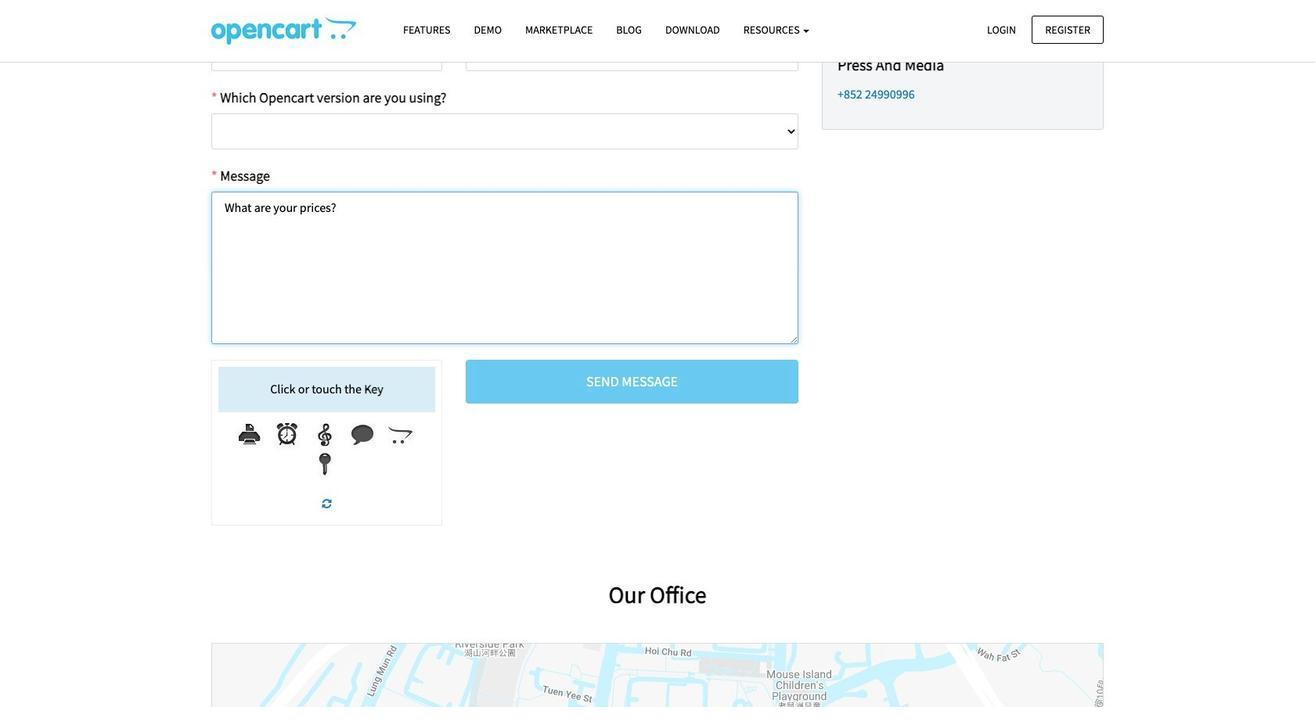 Task type: describe. For each thing, give the bounding box(es) containing it.
map region
[[212, 645, 1103, 708]]

refresh image
[[322, 499, 332, 510]]



Task type: vqa. For each thing, say whether or not it's contained in the screenshot.
refresh IMAGE
yes



Task type: locate. For each thing, give the bounding box(es) containing it.
Phone text field
[[211, 35, 442, 71]]

None text field
[[211, 192, 798, 344]]

opencart - contact image
[[211, 16, 356, 45]]



